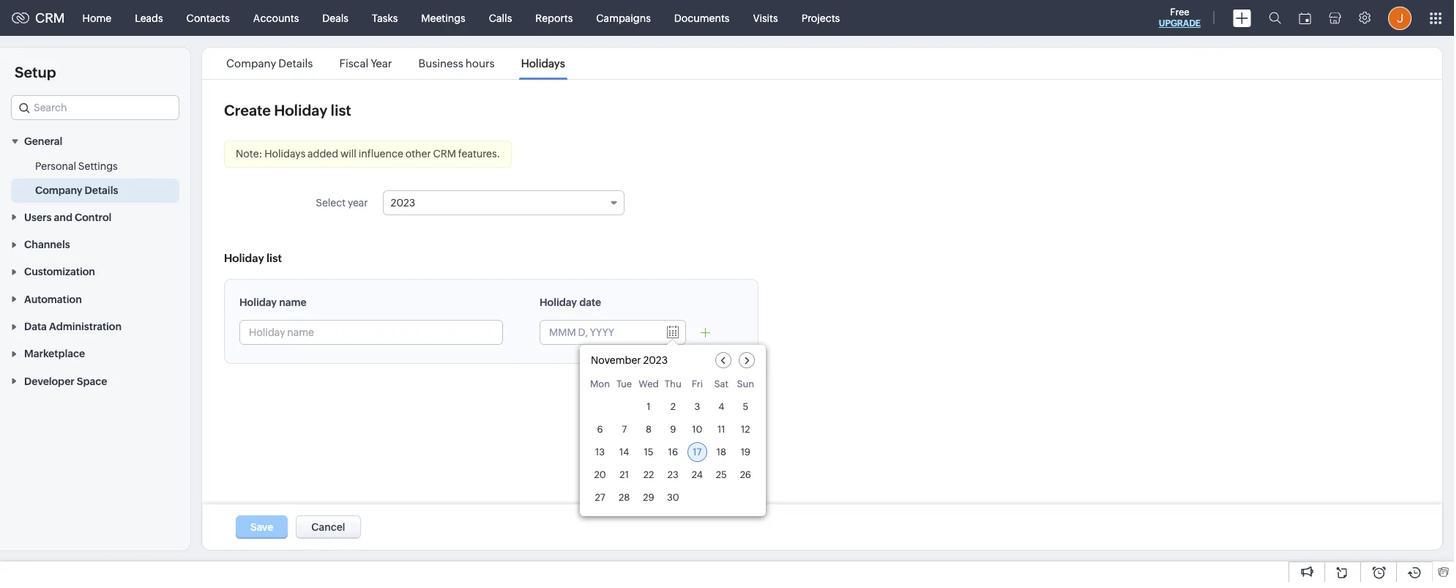 Task type: describe. For each thing, give the bounding box(es) containing it.
data administration button
[[0, 312, 190, 340]]

fiscal year link
[[337, 57, 394, 70]]

9
[[670, 424, 676, 435]]

contacts
[[186, 12, 230, 24]]

holiday list
[[224, 252, 282, 264]]

free
[[1170, 7, 1190, 18]]

details inside list
[[278, 57, 313, 70]]

sun
[[737, 379, 754, 390]]

holiday name
[[239, 297, 307, 308]]

wednesday column header
[[639, 379, 659, 394]]

will
[[340, 148, 357, 160]]

automation
[[24, 293, 82, 305]]

search image
[[1269, 12, 1281, 24]]

19
[[741, 447, 751, 458]]

0 vertical spatial company details link
[[224, 57, 315, 70]]

setup
[[15, 64, 56, 81]]

4
[[718, 401, 724, 412]]

1
[[647, 401, 651, 412]]

create menu image
[[1233, 9, 1251, 27]]

holiday for holiday name
[[239, 297, 277, 308]]

thu
[[665, 379, 682, 390]]

18
[[717, 447, 726, 458]]

business
[[418, 57, 463, 70]]

general region
[[0, 155, 190, 203]]

2
[[670, 401, 676, 412]]

meetings
[[421, 12, 466, 24]]

hours
[[466, 57, 495, 70]]

0 horizontal spatial crm
[[35, 10, 65, 26]]

friday column header
[[687, 379, 707, 394]]

1 vertical spatial list
[[267, 252, 282, 264]]

features.
[[458, 148, 500, 160]]

1 vertical spatial holidays
[[264, 148, 306, 160]]

settings
[[78, 161, 118, 172]]

23
[[668, 469, 679, 480]]

leads
[[135, 12, 163, 24]]

deals
[[322, 12, 348, 24]]

november
[[591, 354, 641, 366]]

29
[[643, 492, 654, 503]]

note:
[[236, 148, 262, 160]]

11
[[718, 424, 725, 435]]

sunday column header
[[736, 379, 756, 394]]

MMM d, yyyy text field
[[540, 321, 658, 344]]

row containing 1
[[590, 397, 756, 417]]

calls link
[[477, 0, 524, 36]]

upgrade
[[1159, 18, 1201, 29]]

6
[[597, 424, 603, 435]]

create holiday list
[[224, 102, 351, 119]]

calendar image
[[1299, 12, 1311, 24]]

users and control
[[24, 211, 112, 223]]

create menu element
[[1224, 0, 1260, 36]]

influence
[[359, 148, 403, 160]]

5
[[743, 401, 748, 412]]

16
[[668, 447, 678, 458]]

channels
[[24, 239, 70, 250]]

15
[[644, 447, 653, 458]]

1 horizontal spatial 2023
[[643, 354, 668, 366]]

data
[[24, 321, 47, 332]]

company details link inside general region
[[35, 183, 118, 198]]

general
[[24, 136, 62, 147]]

personal settings link
[[35, 159, 118, 174]]

accounts
[[253, 12, 299, 24]]

year
[[371, 57, 392, 70]]

monday column header
[[590, 379, 610, 394]]

deals link
[[311, 0, 360, 36]]

year
[[348, 197, 368, 209]]

tasks link
[[360, 0, 410, 36]]

leads link
[[123, 0, 175, 36]]

fiscal year
[[339, 57, 392, 70]]

Search text field
[[12, 96, 179, 119]]

25
[[716, 469, 727, 480]]

Holiday name text field
[[240, 321, 502, 344]]

select
[[316, 197, 346, 209]]

visits link
[[741, 0, 790, 36]]

control
[[75, 211, 112, 223]]

0 vertical spatial company
[[226, 57, 276, 70]]

developer space
[[24, 375, 107, 387]]

home link
[[71, 0, 123, 36]]

select year
[[316, 197, 368, 209]]

business hours link
[[416, 57, 497, 70]]

14
[[619, 447, 629, 458]]

documents link
[[663, 0, 741, 36]]

fiscal
[[339, 57, 368, 70]]

thursday column header
[[663, 379, 683, 394]]

grid containing mon
[[580, 376, 766, 516]]

projects
[[802, 12, 840, 24]]



Task type: vqa. For each thing, say whether or not it's contained in the screenshot.
that,
no



Task type: locate. For each thing, give the bounding box(es) containing it.
company details inside list
[[226, 57, 313, 70]]

projects link
[[790, 0, 852, 36]]

details down settings
[[85, 185, 118, 196]]

list up will
[[331, 102, 351, 119]]

holidays down reports
[[521, 57, 565, 70]]

holiday up holiday name
[[224, 252, 264, 264]]

row
[[590, 379, 756, 394], [590, 397, 756, 417], [590, 420, 756, 439], [590, 442, 756, 462], [590, 465, 756, 485], [590, 488, 756, 507]]

holiday up added
[[274, 102, 327, 119]]

8
[[646, 424, 652, 435]]

7
[[622, 424, 627, 435]]

campaigns
[[596, 12, 651, 24]]

2023 field
[[383, 190, 624, 215]]

company details inside general region
[[35, 185, 118, 196]]

administration
[[49, 321, 122, 332]]

row down thursday column header
[[590, 397, 756, 417]]

1 horizontal spatial details
[[278, 57, 313, 70]]

company inside general region
[[35, 185, 82, 196]]

crm right other
[[433, 148, 456, 160]]

6 row from the top
[[590, 488, 756, 507]]

grid
[[580, 376, 766, 516]]

automation button
[[0, 285, 190, 312]]

customization button
[[0, 258, 190, 285]]

0 vertical spatial company details
[[226, 57, 313, 70]]

2023 right year
[[391, 197, 415, 209]]

None field
[[11, 95, 179, 120]]

26
[[740, 469, 751, 480]]

1 horizontal spatial company
[[226, 57, 276, 70]]

holiday for holiday list
[[224, 252, 264, 264]]

holidays link
[[519, 57, 567, 70]]

1 horizontal spatial company details link
[[224, 57, 315, 70]]

0 horizontal spatial 2023
[[391, 197, 415, 209]]

holiday left the "name"
[[239, 297, 277, 308]]

1 horizontal spatial list
[[331, 102, 351, 119]]

other
[[405, 148, 431, 160]]

0 horizontal spatial company details
[[35, 185, 118, 196]]

0 horizontal spatial company details link
[[35, 183, 118, 198]]

1 vertical spatial company
[[35, 185, 82, 196]]

list containing company details
[[213, 48, 578, 79]]

4 row from the top
[[590, 442, 756, 462]]

1 vertical spatial 2023
[[643, 354, 668, 366]]

22
[[643, 469, 654, 480]]

space
[[77, 375, 107, 387]]

2023
[[391, 197, 415, 209], [643, 354, 668, 366]]

business hours
[[418, 57, 495, 70]]

0 vertical spatial holidays
[[521, 57, 565, 70]]

crm left the home
[[35, 10, 65, 26]]

21
[[620, 469, 629, 480]]

users and control button
[[0, 203, 190, 230]]

mon
[[590, 379, 610, 390]]

3
[[694, 401, 700, 412]]

holiday
[[274, 102, 327, 119], [224, 252, 264, 264], [239, 297, 277, 308], [540, 297, 577, 308]]

30
[[667, 492, 679, 503]]

company details down personal settings link
[[35, 185, 118, 196]]

company down personal
[[35, 185, 82, 196]]

marketplace
[[24, 348, 85, 360]]

row containing 27
[[590, 488, 756, 507]]

search element
[[1260, 0, 1290, 36]]

mon tue wed thu
[[590, 379, 682, 390]]

company details
[[226, 57, 313, 70], [35, 185, 118, 196]]

row down 2
[[590, 420, 756, 439]]

free upgrade
[[1159, 7, 1201, 29]]

0 vertical spatial list
[[331, 102, 351, 119]]

5 row from the top
[[590, 465, 756, 485]]

wed
[[639, 379, 659, 390]]

campaigns link
[[585, 0, 663, 36]]

profile element
[[1380, 0, 1421, 36]]

company up create
[[226, 57, 276, 70]]

holiday date
[[540, 297, 601, 308]]

meetings link
[[410, 0, 477, 36]]

0 horizontal spatial details
[[85, 185, 118, 196]]

1 vertical spatial company details
[[35, 185, 118, 196]]

details inside general region
[[85, 185, 118, 196]]

1 horizontal spatial company details
[[226, 57, 313, 70]]

0 horizontal spatial list
[[267, 252, 282, 264]]

12
[[741, 424, 750, 435]]

20
[[594, 469, 606, 480]]

personal
[[35, 161, 76, 172]]

profile image
[[1388, 6, 1412, 30]]

visits
[[753, 12, 778, 24]]

and
[[54, 211, 72, 223]]

tue
[[617, 379, 632, 390]]

details
[[278, 57, 313, 70], [85, 185, 118, 196]]

1 horizontal spatial crm
[[433, 148, 456, 160]]

date
[[579, 297, 601, 308]]

calls
[[489, 12, 512, 24]]

row up 30
[[590, 465, 756, 485]]

row containing 20
[[590, 465, 756, 485]]

details up create holiday list
[[278, 57, 313, 70]]

company details down accounts link
[[226, 57, 313, 70]]

27
[[595, 492, 605, 503]]

saturday column header
[[712, 379, 731, 394]]

personal settings
[[35, 161, 118, 172]]

17
[[693, 447, 702, 458]]

tasks
[[372, 12, 398, 24]]

row up 2
[[590, 379, 756, 394]]

crm
[[35, 10, 65, 26], [433, 148, 456, 160]]

company details link down accounts link
[[224, 57, 315, 70]]

holiday left date
[[540, 297, 577, 308]]

company details link down personal settings link
[[35, 183, 118, 198]]

row up 23
[[590, 442, 756, 462]]

13
[[595, 447, 605, 458]]

documents
[[674, 12, 730, 24]]

home
[[82, 12, 111, 24]]

row containing 6
[[590, 420, 756, 439]]

28
[[619, 492, 630, 503]]

row down 23
[[590, 488, 756, 507]]

2023 up wed in the bottom left of the page
[[643, 354, 668, 366]]

sat
[[714, 379, 729, 390]]

1 vertical spatial details
[[85, 185, 118, 196]]

3 row from the top
[[590, 420, 756, 439]]

row containing 13
[[590, 442, 756, 462]]

crm link
[[12, 10, 65, 26]]

0 horizontal spatial holidays
[[264, 148, 306, 160]]

users
[[24, 211, 52, 223]]

holidays right note:
[[264, 148, 306, 160]]

1 horizontal spatial holidays
[[521, 57, 565, 70]]

fri
[[692, 379, 703, 390]]

cancel
[[311, 521, 345, 533]]

2 row from the top
[[590, 397, 756, 417]]

data administration
[[24, 321, 122, 332]]

channels button
[[0, 230, 190, 258]]

2023 inside field
[[391, 197, 415, 209]]

row containing mon
[[590, 379, 756, 394]]

0 vertical spatial 2023
[[391, 197, 415, 209]]

0 vertical spatial crm
[[35, 10, 65, 26]]

marketplace button
[[0, 340, 190, 367]]

list
[[213, 48, 578, 79]]

10
[[692, 424, 703, 435]]

1 row from the top
[[590, 379, 756, 394]]

accounts link
[[242, 0, 311, 36]]

contacts link
[[175, 0, 242, 36]]

name
[[279, 297, 307, 308]]

developer
[[24, 375, 75, 387]]

cancel button
[[296, 515, 361, 539]]

0 vertical spatial details
[[278, 57, 313, 70]]

1 vertical spatial crm
[[433, 148, 456, 160]]

holidays
[[521, 57, 565, 70], [264, 148, 306, 160]]

note: holidays added will influence other crm features.
[[236, 148, 500, 160]]

reports
[[535, 12, 573, 24]]

holiday for holiday date
[[540, 297, 577, 308]]

1 vertical spatial company details link
[[35, 183, 118, 198]]

company details link
[[224, 57, 315, 70], [35, 183, 118, 198]]

tuesday column header
[[614, 379, 634, 394]]

reports link
[[524, 0, 585, 36]]

list up holiday name
[[267, 252, 282, 264]]

0 horizontal spatial company
[[35, 185, 82, 196]]



